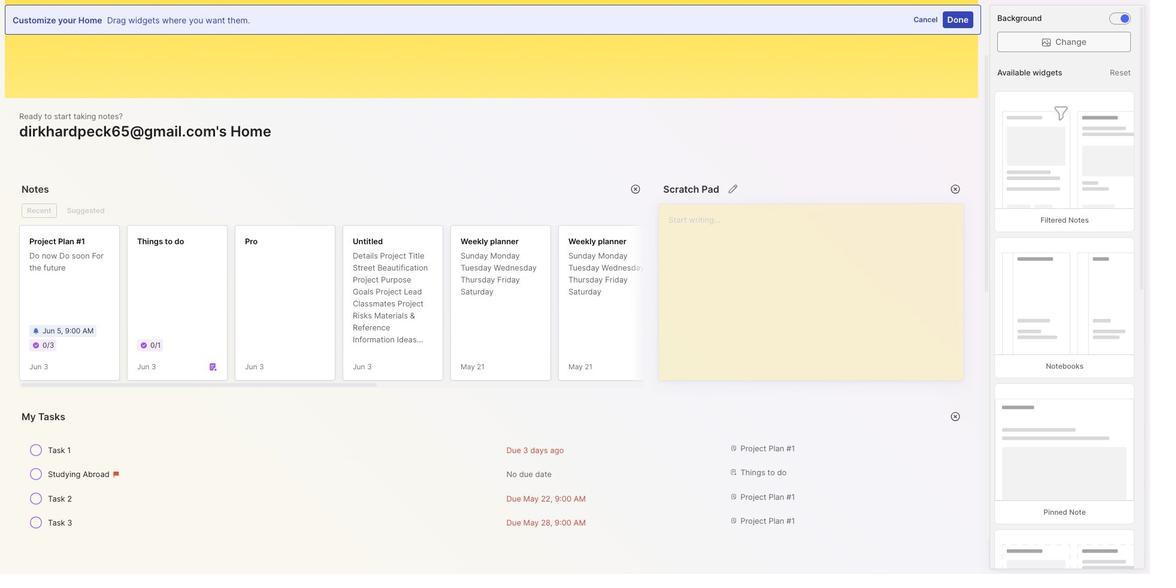 Task type: describe. For each thing, give the bounding box(es) containing it.
background image
[[1121, 14, 1130, 23]]



Task type: vqa. For each thing, say whether or not it's contained in the screenshot.
the Edit widget title icon
yes



Task type: locate. For each thing, give the bounding box(es) containing it.
edit widget title image
[[728, 183, 740, 195]]



